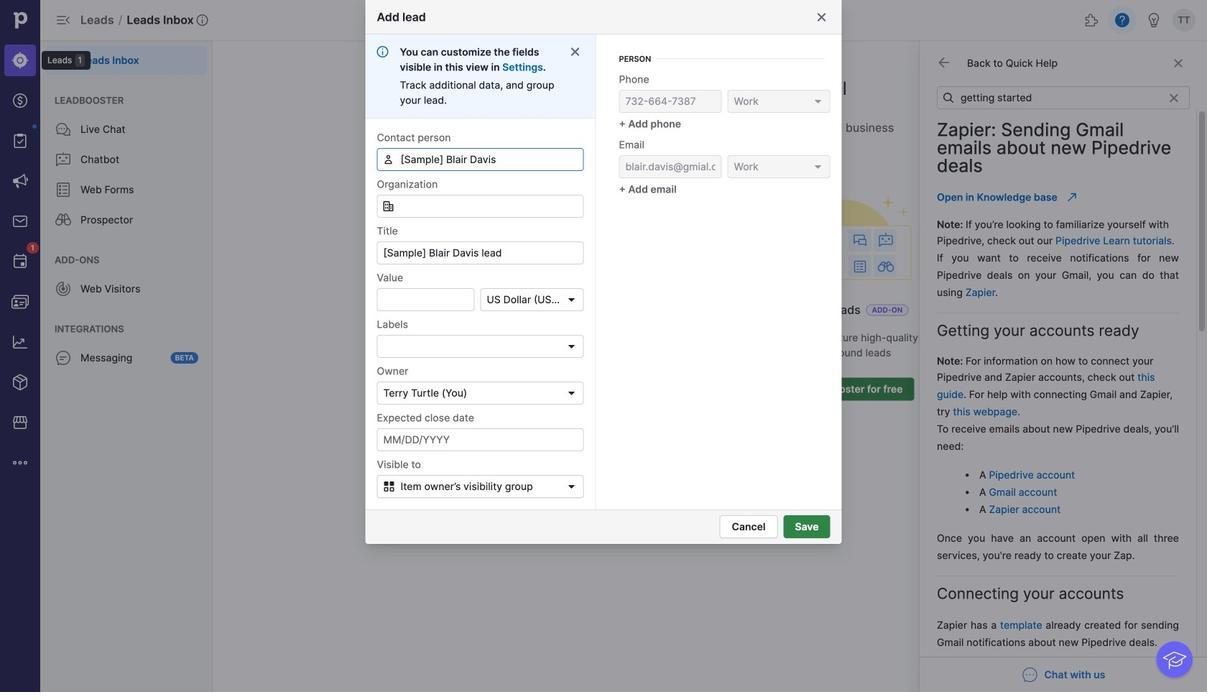 Task type: vqa. For each thing, say whether or not it's contained in the screenshot.
6th COLUMN HEADER from the right
no



Task type: locate. For each thing, give the bounding box(es) containing it.
None text field
[[619, 155, 722, 178], [377, 195, 584, 218], [377, 288, 475, 311], [619, 155, 722, 178], [377, 195, 584, 218], [377, 288, 475, 311]]

color primary image
[[813, 96, 824, 107], [383, 154, 394, 165], [383, 201, 394, 212]]

1 vertical spatial color primary image
[[383, 154, 394, 165]]

color undefined image
[[12, 132, 29, 150], [55, 151, 72, 168], [55, 280, 72, 298]]

None field
[[728, 90, 831, 113], [377, 148, 584, 171], [728, 155, 831, 178], [377, 195, 584, 218], [377, 335, 584, 358], [377, 382, 584, 405], [728, 90, 831, 113], [377, 148, 584, 171], [728, 155, 831, 178], [377, 195, 584, 218], [377, 335, 584, 358], [377, 382, 584, 405]]

None text field
[[619, 90, 722, 113], [377, 148, 584, 171], [377, 242, 584, 265], [619, 90, 722, 113], [377, 148, 584, 171], [377, 242, 584, 265]]

1 menu item from the left
[[0, 40, 40, 81]]

color active image
[[1067, 192, 1078, 203]]

sales assistant image
[[1146, 12, 1163, 29]]

quick help image
[[1114, 12, 1132, 29]]

color muted image
[[1169, 93, 1181, 104]]

marketplace image
[[12, 414, 29, 431]]

0 vertical spatial color primary image
[[813, 96, 824, 107]]

0 vertical spatial color undefined image
[[12, 132, 29, 150]]

deals image
[[12, 92, 29, 109]]

Search all articles text field
[[938, 86, 1191, 109]]

menu toggle image
[[55, 12, 72, 29]]

insights image
[[12, 334, 29, 351]]

sales inbox image
[[12, 213, 29, 230]]

dialog
[[0, 0, 1208, 692]]

menu item
[[0, 40, 40, 81], [40, 40, 213, 75]]

color primary image
[[570, 46, 581, 58], [943, 92, 955, 104], [813, 161, 824, 173], [381, 481, 398, 493], [563, 481, 581, 493]]

color undefined image
[[55, 52, 72, 69], [55, 121, 72, 138], [55, 181, 72, 198], [55, 211, 72, 229], [12, 253, 29, 270], [55, 349, 72, 367]]

2 vertical spatial color undefined image
[[55, 280, 72, 298]]

menu
[[0, 0, 91, 692], [40, 40, 213, 692]]



Task type: describe. For each thing, give the bounding box(es) containing it.
color info image
[[377, 46, 389, 58]]

contacts image
[[12, 293, 29, 311]]

1 vertical spatial color undefined image
[[55, 151, 72, 168]]

color secondary image
[[1171, 58, 1188, 69]]

Search Pipedrive field
[[475, 6, 733, 35]]

knowledge center bot, also known as kc bot is an onboarding assistant that allows you to see the list of onboarding items in one place for quick and easy reference. this improves your in-app experience. image
[[1157, 642, 1194, 678]]

leads image
[[12, 52, 29, 69]]

info image
[[197, 14, 208, 26]]

2 vertical spatial color primary image
[[383, 201, 394, 212]]

MM/DD/YYYY text field
[[377, 429, 584, 452]]

products image
[[12, 374, 29, 391]]

close image
[[816, 12, 828, 23]]

color secondary image
[[938, 55, 952, 70]]

more image
[[12, 454, 29, 472]]

campaigns image
[[12, 173, 29, 190]]

home image
[[9, 9, 31, 31]]

2 menu item from the left
[[40, 40, 213, 75]]



